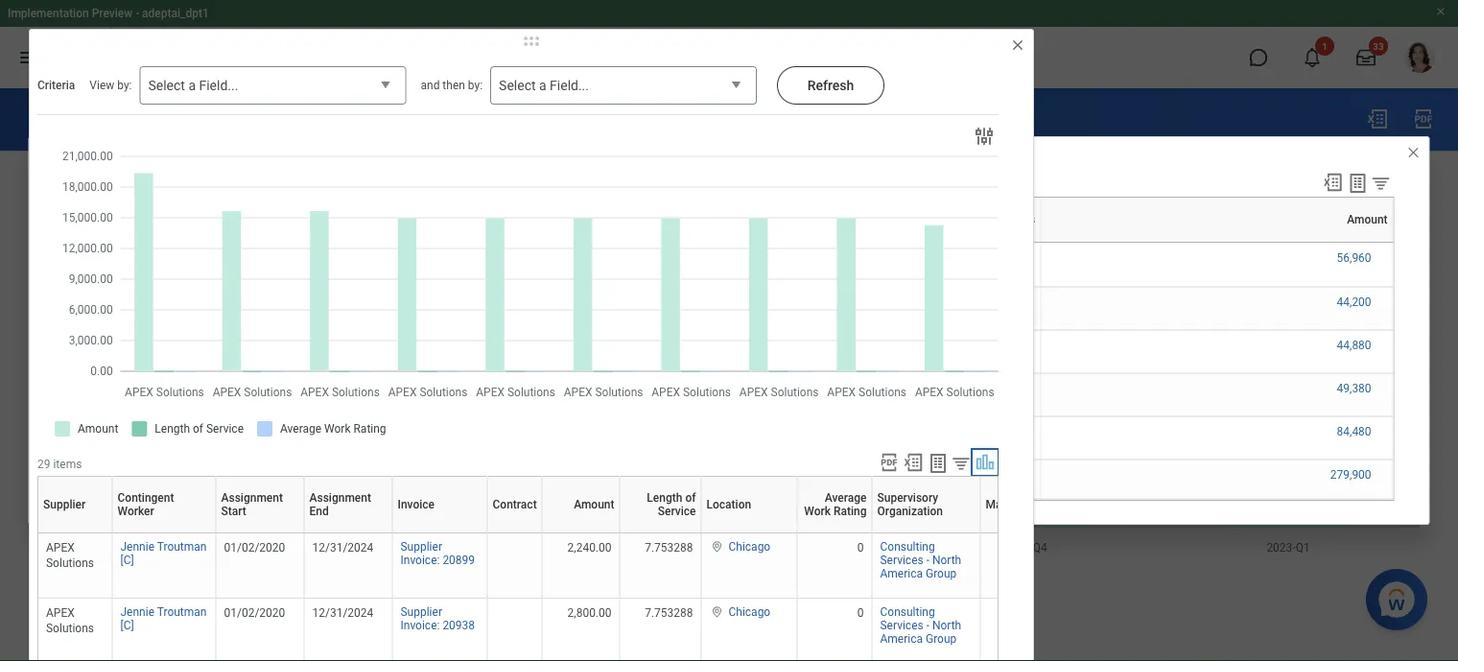 Task type: describe. For each thing, give the bounding box(es) containing it.
1 49,380 button from the left
[[446, 381, 484, 396]]

jennie troutman [c] for supplier invoice: 20938
[[120, 606, 207, 632]]

39,600
[[985, 468, 1019, 481]]

chicago link for 2,800.00
[[729, 602, 771, 619]]

preview
[[92, 7, 133, 20]]

1 horizontal spatial close image
[[1406, 145, 1422, 160]]

total
[[71, 468, 97, 481]]

view printable version (pdf) image
[[879, 452, 900, 473]]

america for 2,800.00
[[880, 632, 923, 646]]

quarterly
[[205, 109, 285, 131]]

01/02/2020 for supplier invoice: 20899
[[224, 541, 285, 555]]

1 select a field... button from the left
[[140, 66, 406, 106]]

supervisory
[[878, 491, 939, 505]]

matching
[[986, 498, 1034, 511]]

length
[[647, 491, 683, 505]]

2022- for q2
[[71, 295, 100, 309]]

implementation preview -   adeptai_dpt1
[[8, 7, 209, 20]]

279,900 for right 279,900 button
[[1331, 468, 1372, 481]]

location image for 2,800.00
[[710, 606, 725, 619]]

location
[[707, 498, 752, 511]]

inbox large image
[[1357, 48, 1376, 67]]

row element containing quarter
[[62, 198, 153, 242]]

2 49,380 button from the left
[[1337, 381, 1375, 396]]

length of service button
[[625, 476, 709, 533]]

expand/collapse chart image
[[975, 452, 996, 473]]

select to filter grid data image
[[951, 453, 972, 473]]

consulting services - north america group link for 2,240.00
[[880, 536, 962, 581]]

44,880 for 2nd 44,880 button from the left
[[1337, 338, 1372, 352]]

supplier invoice: 20938 link
[[401, 602, 475, 632]]

consulting for 2,800.00
[[880, 606, 935, 619]]

configure and view chart data image
[[973, 125, 996, 148]]

240,300
[[439, 468, 481, 481]]

jennie troutman [c] for supplier invoice: 20899
[[120, 540, 207, 567]]

1 by: from the left
[[117, 79, 132, 92]]

amount button
[[547, 476, 627, 533]]

49,380 for 2nd 49,380 'button' from left
[[1337, 382, 1372, 395]]

and
[[421, 79, 440, 92]]

spend
[[290, 109, 344, 131]]

document
[[38, 164, 100, 180]]

20899
[[443, 554, 475, 567]]

6 items
[[60, 177, 98, 191]]

location button
[[707, 476, 805, 533]]

12/31/2024 for supplier invoice: 20899
[[312, 541, 374, 555]]

location image for 2,240.00
[[710, 540, 725, 554]]

export to excel image
[[903, 452, 924, 473]]

document date element
[[150, 152, 222, 181]]

2 vertical spatial apex
[[46, 606, 75, 620]]

- for supplier invoice: 20899
[[927, 554, 930, 567]]

view printable version (pdf) image
[[1413, 107, 1436, 131]]

items for 6 items
[[69, 177, 98, 191]]

279,900 button inside contingent worker quarterly spend "main content"
[[105, 612, 149, 628]]

01/02/2020 for supplier invoice: 20938
[[224, 606, 285, 620]]

view by:
[[90, 79, 132, 92]]

supplier invoice: 20899
[[401, 540, 475, 567]]

consulting for 2,240.00
[[880, 540, 935, 554]]

total element
[[71, 464, 97, 481]]

apex solutions for apex
[[46, 541, 94, 570]]

56,960
[[1337, 251, 1372, 265]]

invoice
[[398, 498, 435, 511]]

organization
[[878, 505, 943, 518]]

0 for 2,800.00
[[858, 606, 864, 620]]

q1 for 2022-
[[100, 251, 115, 265]]

close environment banner image
[[1436, 6, 1447, 17]]

contingent worker quarterly spend link
[[38, 109, 344, 131]]

view
[[90, 79, 114, 92]]

work
[[804, 505, 831, 518]]

field... for 2nd select a field... dropdown button from the right
[[199, 78, 238, 94]]

contingent for contingent worker
[[118, 491, 174, 505]]

solutions for apex
[[46, 557, 94, 570]]

2023-
[[71, 425, 100, 438]]

assignment start button
[[221, 476, 311, 533]]

refresh button
[[777, 66, 885, 105]]

1 horizontal spatial 279,900 button
[[1331, 467, 1375, 482]]

49,380 for first 49,380 'button' from left
[[446, 382, 481, 395]]

select a field... for 1st select a field... dropdown button from the right
[[499, 78, 589, 94]]

chicago for 2,240.00
[[729, 540, 771, 554]]

average work rating
[[804, 491, 867, 518]]

2022-q1 element
[[71, 248, 115, 265]]

independent
[[866, 213, 931, 226]]

field... for 1st select a field... dropdown button from the right
[[550, 78, 589, 94]]

29 items
[[37, 457, 82, 471]]

select to filter grid data image
[[1371, 173, 1392, 193]]

2022-q1
[[71, 251, 115, 265]]

consulting services - north america group for 2,240.00
[[880, 540, 962, 581]]

solutions for independent
[[449, 213, 497, 226]]

criteria
[[37, 79, 75, 92]]

group for 2,800.00
[[926, 632, 957, 646]]

jennie troutman [c] link for supplier invoice: 20938
[[120, 602, 207, 632]]

invoice button
[[398, 476, 495, 533]]

- inside banner
[[135, 7, 139, 20]]

items for 29 items
[[53, 457, 82, 471]]

29
[[37, 457, 50, 471]]

assignment end button
[[309, 476, 400, 533]]

services for 2,240.00
[[880, 554, 924, 567]]

contingent for contingent worker quarterly spend
[[38, 109, 133, 131]]

notifications large image
[[1303, 48, 1322, 67]]

contingent worker
[[118, 491, 174, 518]]

2022-q2 element
[[71, 291, 115, 309]]

chicago link for 2,240.00
[[729, 536, 771, 554]]

1 vertical spatial export to worksheets image
[[927, 452, 950, 475]]

select for 1st select a field... dropdown button from the right
[[499, 78, 536, 94]]

84,480
[[1337, 425, 1372, 438]]

assignment for start
[[221, 491, 283, 505]]

length of service
[[647, 491, 696, 518]]

select for 2nd select a field... dropdown button from the right
[[148, 78, 185, 94]]

amount inside button
[[574, 498, 615, 511]]

20938
[[443, 619, 475, 632]]

adeptai_dpt1
[[142, 7, 209, 20]]

56,960 button
[[1337, 251, 1375, 266]]

start
[[221, 505, 246, 518]]

contingent worker quarterly spend main content
[[0, 88, 1459, 661]]

39,600 button
[[985, 467, 1022, 482]]

export to excel image for view printable version (pdf) image on the right top
[[1367, 107, 1390, 131]]

supplier for supplier
[[43, 498, 86, 511]]

01/01/2022
[[150, 164, 222, 180]]

q3
[[100, 338, 115, 352]]



Task type: vqa. For each thing, say whether or not it's contained in the screenshot.
2nd JENNIE TROUTMAN [C] from the top
yes



Task type: locate. For each thing, give the bounding box(es) containing it.
1 america from the top
[[880, 567, 923, 581]]

2022-q3
[[71, 338, 115, 352]]

1 select from the left
[[148, 78, 185, 94]]

1 49,380 from the left
[[446, 382, 481, 395]]

supplier inside supplier invoice: 20938
[[401, 606, 442, 619]]

contingent worker button
[[118, 476, 223, 533]]

1 vertical spatial 279,900
[[105, 613, 146, 627]]

7.753288 for 2,800.00
[[645, 606, 693, 620]]

1 select a field... from the left
[[148, 78, 238, 94]]

worker inside the contingent worker
[[118, 505, 154, 518]]

column header
[[503, 243, 1041, 244]]

group
[[926, 567, 957, 581], [926, 632, 957, 646]]

a
[[188, 78, 196, 94], [539, 78, 547, 94]]

1 vertical spatial -
[[927, 554, 930, 567]]

configure and view chart data image
[[1373, 204, 1394, 225]]

select a field...
[[148, 78, 238, 94], [499, 78, 589, 94]]

1 horizontal spatial select
[[499, 78, 536, 94]]

1 vertical spatial consulting
[[880, 606, 935, 619]]

0 vertical spatial consulting services - north america group
[[880, 540, 962, 581]]

and then by:
[[421, 79, 483, 92]]

assignment inside button
[[309, 491, 371, 505]]

1 2022- from the top
[[71, 251, 100, 265]]

0 horizontal spatial 49,380 button
[[446, 381, 484, 396]]

1 vertical spatial supplier
[[401, 540, 442, 554]]

0 horizontal spatial 279,900
[[105, 613, 146, 627]]

1 field... from the left
[[199, 78, 238, 94]]

44,200 button
[[1337, 294, 1375, 310]]

0 vertical spatial items
[[69, 177, 98, 191]]

amount column header
[[1041, 242, 1393, 244]]

then
[[443, 79, 465, 92]]

1 vertical spatial 01/02/2020
[[224, 606, 285, 620]]

1 troutman from the top
[[157, 540, 207, 554]]

row element
[[62, 198, 153, 242], [150, 198, 1398, 242]]

1 north from the top
[[933, 554, 962, 567]]

0 vertical spatial chicago
[[729, 540, 771, 554]]

12/31/2024
[[312, 541, 374, 555], [312, 606, 374, 620]]

0 vertical spatial solutions
[[449, 213, 497, 226]]

0 horizontal spatial field...
[[199, 78, 238, 94]]

supplier for supplier invoice: 20899
[[401, 540, 442, 554]]

49,380 up 240,300 dropdown button
[[446, 382, 481, 395]]

q1 down 2022-q4 element
[[100, 425, 115, 438]]

america for 2,240.00
[[880, 567, 923, 581]]

84,480 button
[[1337, 424, 1375, 439]]

apex for independent contingent workers
[[417, 213, 446, 226]]

1 vertical spatial q1
[[100, 425, 115, 438]]

2 select a field... button from the left
[[490, 66, 757, 106]]

0 vertical spatial toolbar
[[1314, 172, 1395, 197]]

1 horizontal spatial field...
[[550, 78, 589, 94]]

jennie
[[120, 540, 154, 554], [120, 606, 154, 619]]

services for 2,800.00
[[880, 619, 924, 632]]

document date
[[38, 164, 131, 180]]

0 vertical spatial jennie troutman [c] link
[[120, 536, 207, 567]]

consulting services - north america group link
[[880, 536, 962, 581], [880, 602, 962, 646]]

1 row element from the left
[[62, 198, 153, 242]]

jennie troutman [c]
[[120, 540, 207, 567], [120, 606, 207, 632]]

implementation
[[8, 7, 89, 20]]

1 7.753288 from the top
[[645, 541, 693, 555]]

supplier button
[[43, 476, 119, 533]]

worker
[[138, 109, 200, 131], [118, 505, 154, 518]]

a for 1st select a field... dropdown button from the right
[[539, 78, 547, 94]]

2 consulting services - north america group link from the top
[[880, 602, 962, 646]]

invoice: left 20938
[[401, 619, 440, 632]]

invoice: for supplier invoice: 20938
[[401, 619, 440, 632]]

240,300 button
[[439, 467, 484, 482]]

troutman for supplier invoice: 20938
[[157, 606, 207, 619]]

2 44,880 from the left
[[1337, 338, 1372, 352]]

export to excel image left view printable version (pdf) image on the right top
[[1367, 107, 1390, 131]]

0 vertical spatial apex
[[417, 213, 446, 226]]

7.753288
[[645, 541, 693, 555], [645, 606, 693, 620]]

chicago for 2,800.00
[[729, 606, 771, 619]]

jennie for supplier invoice: 20938
[[120, 606, 154, 619]]

amount inside contingent worker quarterly spend "main content"
[[50, 613, 91, 627]]

0 vertical spatial 7.753288
[[645, 541, 693, 555]]

1 44,880 button from the left
[[446, 337, 484, 353]]

[c]
[[120, 554, 134, 567], [120, 619, 134, 632]]

0 vertical spatial services
[[880, 554, 924, 567]]

1 vertical spatial toolbar
[[873, 452, 999, 476]]

1 horizontal spatial select a field...
[[499, 78, 589, 94]]

2022- up 2022-q3 element
[[71, 295, 100, 309]]

apex
[[417, 213, 446, 226], [46, 541, 75, 555], [46, 606, 75, 620]]

a up contingent worker quarterly spend
[[188, 78, 196, 94]]

select a field... down "move modal" icon
[[499, 78, 589, 94]]

2 by: from the left
[[468, 79, 483, 92]]

2 consulting services - north america group from the top
[[880, 606, 962, 646]]

1 group from the top
[[926, 567, 957, 581]]

select up contingent worker quarterly spend link
[[148, 78, 185, 94]]

2 chicago from the top
[[729, 606, 771, 619]]

6
[[60, 177, 66, 191]]

0 horizontal spatial a
[[188, 78, 196, 94]]

2 assignment from the left
[[309, 491, 371, 505]]

12/31/2024 down assignment end
[[312, 541, 374, 555]]

1 consulting services - north america group from the top
[[880, 540, 962, 581]]

0 vertical spatial america
[[880, 567, 923, 581]]

assignment left end
[[221, 491, 283, 505]]

2 vertical spatial supplier
[[401, 606, 442, 619]]

1 horizontal spatial 44,880 button
[[1337, 337, 1375, 353]]

2 49,380 from the left
[[1337, 382, 1372, 395]]

consulting services - north america group for 2,800.00
[[880, 606, 962, 646]]

2 row element from the left
[[150, 198, 1398, 242]]

implementation preview -   adeptai_dpt1 banner
[[0, 0, 1459, 88]]

1 vertical spatial 12/31/2024
[[312, 606, 374, 620]]

q2
[[100, 295, 115, 309]]

contingent inside row element
[[934, 213, 990, 226]]

location image
[[710, 540, 725, 554], [710, 606, 725, 619]]

0 horizontal spatial toolbar
[[873, 452, 999, 476]]

supervisory organization button
[[878, 476, 988, 533]]

-
[[135, 7, 139, 20], [927, 554, 930, 567], [927, 619, 930, 632]]

279,900 inside contingent worker quarterly spend "main content"
[[105, 613, 146, 627]]

1 invoice: from the top
[[401, 554, 440, 567]]

toolbar for 6 items
[[1314, 172, 1395, 197]]

a down "move modal" icon
[[539, 78, 547, 94]]

by: right then
[[468, 79, 483, 92]]

0 vertical spatial chicago link
[[729, 536, 771, 554]]

rating
[[834, 505, 867, 518]]

1 q1 from the top
[[100, 251, 115, 265]]

supplier left 20899
[[401, 540, 442, 554]]

0
[[858, 541, 864, 555], [858, 606, 864, 620]]

44,200
[[1337, 295, 1372, 309]]

1 vertical spatial chicago
[[729, 606, 771, 619]]

2 vertical spatial contingent
[[118, 491, 174, 505]]

troutman for supplier invoice: 20899
[[157, 540, 207, 554]]

2 0 from the top
[[858, 606, 864, 620]]

2 location image from the top
[[710, 606, 725, 619]]

average
[[825, 491, 867, 505]]

select down search icon
[[499, 78, 536, 94]]

- for supplier invoice: 20938
[[927, 619, 930, 632]]

services
[[880, 554, 924, 567], [880, 619, 924, 632]]

apex for apex solutions
[[46, 541, 75, 555]]

field... up quarterly
[[199, 78, 238, 94]]

1 vertical spatial export to excel image
[[1323, 172, 1344, 193]]

1 chicago link from the top
[[729, 536, 771, 554]]

invoice:
[[401, 554, 440, 567], [401, 619, 440, 632]]

1 vertical spatial 279,900 button
[[105, 612, 149, 628]]

7.753288 for 2,240.00
[[645, 541, 693, 555]]

1 location image from the top
[[710, 540, 725, 554]]

2 troutman from the top
[[157, 606, 207, 619]]

0 horizontal spatial 44,880
[[446, 338, 481, 352]]

by: right view
[[117, 79, 132, 92]]

44,880
[[446, 338, 481, 352], [1337, 338, 1372, 352]]

field... down "move modal" icon
[[550, 78, 589, 94]]

0 vertical spatial 279,900
[[1331, 468, 1372, 481]]

assignment start
[[221, 491, 283, 518]]

1 vertical spatial 0
[[858, 606, 864, 620]]

average work rating button
[[803, 476, 880, 533]]

0 vertical spatial group
[[926, 567, 957, 581]]

matching button
[[986, 498, 1034, 511]]

1 jennie troutman [c] link from the top
[[120, 536, 207, 567]]

independent contingent workers
[[866, 213, 1036, 226]]

2 consulting from the top
[[880, 606, 935, 619]]

1 44,880 from the left
[[446, 338, 481, 352]]

worker for contingent worker
[[118, 505, 154, 518]]

supplier
[[43, 498, 86, 511], [401, 540, 442, 554], [401, 606, 442, 619]]

0 vertical spatial 01/02/2020
[[224, 541, 285, 555]]

1 vertical spatial 7.753288
[[645, 606, 693, 620]]

1 services from the top
[[880, 554, 924, 567]]

1 vertical spatial [c]
[[120, 619, 134, 632]]

consulting services - north america group link for 2,800.00
[[880, 602, 962, 646]]

0 vertical spatial supplier
[[43, 498, 86, 511]]

export to excel image left select to filter grid data image
[[1323, 172, 1344, 193]]

q1 down quarter
[[100, 251, 115, 265]]

contingent inside "main content"
[[38, 109, 133, 131]]

supplier left 20938
[[401, 606, 442, 619]]

[c] for supplier invoice: 20938
[[120, 619, 134, 632]]

1 vertical spatial location image
[[710, 606, 725, 619]]

contingent
[[38, 109, 133, 131], [934, 213, 990, 226], [118, 491, 174, 505]]

44,880 for 1st 44,880 button
[[446, 338, 481, 352]]

contract button
[[493, 476, 549, 533]]

service
[[658, 505, 696, 518]]

contract
[[493, 498, 537, 511]]

export to excel image for export to worksheets image to the right
[[1323, 172, 1344, 193]]

consulting
[[880, 540, 935, 554], [880, 606, 935, 619]]

1 01/02/2020 from the top
[[224, 541, 285, 555]]

export to worksheets image left select to filter grid data image
[[1347, 172, 1370, 195]]

1 horizontal spatial assignment
[[309, 491, 371, 505]]

quarter
[[69, 213, 107, 226]]

2 vertical spatial solutions
[[46, 622, 94, 635]]

supplier for supplier invoice: 20938
[[401, 606, 442, 619]]

1 consulting services - north america group link from the top
[[880, 536, 962, 581]]

supplier invoice: 20938
[[401, 606, 475, 632]]

0 vertical spatial contingent
[[38, 109, 133, 131]]

consulting services - north america group
[[880, 540, 962, 581], [880, 606, 962, 646]]

toolbar
[[1314, 172, 1395, 197], [873, 452, 999, 476]]

contingent worker quarterly spend
[[38, 109, 344, 131]]

0 horizontal spatial select a field...
[[148, 78, 238, 94]]

assignment for end
[[309, 491, 371, 505]]

2 jennie troutman [c] link from the top
[[120, 602, 207, 632]]

north for 2,240.00
[[933, 554, 962, 567]]

2 01/02/2020 from the top
[[224, 606, 285, 620]]

1 horizontal spatial a
[[539, 78, 547, 94]]

2 north from the top
[[933, 619, 962, 632]]

0 horizontal spatial 49,380
[[446, 382, 481, 395]]

workers
[[993, 213, 1036, 226]]

items right the 6 at the top left of page
[[69, 177, 98, 191]]

1 horizontal spatial export to worksheets image
[[1347, 172, 1370, 195]]

1 vertical spatial consulting services - north america group
[[880, 606, 962, 646]]

1 horizontal spatial by:
[[468, 79, 483, 92]]

0 horizontal spatial select a field... button
[[140, 66, 406, 106]]

2 jennie from the top
[[120, 606, 154, 619]]

01/02/2020
[[224, 541, 285, 555], [224, 606, 285, 620]]

north for 2,800.00
[[933, 619, 962, 632]]

1 vertical spatial consulting services - north america group link
[[880, 602, 962, 646]]

279,900 for 279,900 button within contingent worker quarterly spend "main content"
[[105, 613, 146, 627]]

refresh
[[808, 77, 854, 93]]

1 vertical spatial invoice:
[[401, 619, 440, 632]]

2 services from the top
[[880, 619, 924, 632]]

apex inside row element
[[417, 213, 446, 226]]

1 vertical spatial america
[[880, 632, 923, 646]]

of
[[686, 491, 696, 505]]

2023-q1
[[71, 425, 115, 438]]

1 vertical spatial close image
[[1406, 145, 1422, 160]]

2 vertical spatial -
[[927, 619, 930, 632]]

export to excel image
[[1367, 107, 1390, 131], [1323, 172, 1344, 193]]

0 vertical spatial worker
[[138, 109, 200, 131]]

7.753288 right 2,800.00
[[645, 606, 693, 620]]

close image
[[1010, 37, 1026, 53], [1406, 145, 1422, 160]]

2 q1 from the top
[[100, 425, 115, 438]]

0 vertical spatial apex solutions
[[417, 213, 497, 226]]

invoice: inside supplier invoice: 20938
[[401, 619, 440, 632]]

0 vertical spatial q1
[[100, 251, 115, 265]]

1 chicago from the top
[[729, 540, 771, 554]]

1 consulting from the top
[[880, 540, 935, 554]]

49,380 button up 240,300 dropdown button
[[446, 381, 484, 396]]

2022- for q3
[[71, 338, 100, 352]]

49,380 button up 84,480
[[1337, 381, 1375, 396]]

date
[[103, 164, 131, 180]]

profile logan mcneil element
[[1393, 36, 1447, 79]]

0 vertical spatial consulting services - north america group link
[[880, 536, 962, 581]]

2022-
[[71, 251, 100, 265], [71, 295, 100, 309], [71, 338, 100, 352]]

2022- up 2022-q4 element
[[71, 338, 100, 352]]

jennie troutman [c] link
[[120, 536, 207, 567], [120, 602, 207, 632]]

apex solutions inside row element
[[417, 213, 497, 226]]

1 vertical spatial north
[[933, 619, 962, 632]]

q1 for 2023-
[[100, 425, 115, 438]]

apex solutions
[[417, 213, 497, 226], [46, 541, 94, 570], [46, 606, 94, 635]]

supplier inside supplier invoice: 20899
[[401, 540, 442, 554]]

assignment
[[221, 491, 283, 505], [309, 491, 371, 505]]

1 vertical spatial apex solutions
[[46, 541, 94, 570]]

0 vertical spatial jennie troutman [c]
[[120, 540, 207, 567]]

2022-q4 element
[[71, 378, 115, 395]]

2022- down quarter
[[71, 251, 100, 265]]

0 horizontal spatial export to worksheets image
[[927, 452, 950, 475]]

supplier invoice: 20899 link
[[401, 536, 475, 567]]

0 vertical spatial invoice:
[[401, 554, 440, 567]]

end
[[309, 505, 329, 518]]

44,880 button
[[446, 337, 484, 353], [1337, 337, 1375, 353]]

49,380 up 84,480
[[1337, 382, 1372, 395]]

assignment end
[[309, 491, 371, 518]]

7.753288 down service
[[645, 541, 693, 555]]

1 assignment from the left
[[221, 491, 283, 505]]

select a field... for 2nd select a field... dropdown button from the right
[[148, 78, 238, 94]]

toolbar up configure and view chart data image
[[1314, 172, 1395, 197]]

49,380
[[446, 382, 481, 395], [1337, 382, 1372, 395]]

2 [c] from the top
[[120, 619, 134, 632]]

2022-q3 element
[[71, 335, 115, 352]]

2 chicago link from the top
[[729, 602, 771, 619]]

0 vertical spatial export to excel image
[[1367, 107, 1390, 131]]

invoice: left 20899
[[401, 554, 440, 567]]

toolbar up the supervisory at the right bottom
[[873, 452, 999, 476]]

amount inside row element
[[1348, 213, 1388, 226]]

0 vertical spatial 279,900 button
[[1331, 467, 1375, 482]]

2 vertical spatial apex solutions
[[46, 606, 94, 635]]

3 2022- from the top
[[71, 338, 100, 352]]

apex solutions for independent
[[417, 213, 497, 226]]

select a field... up contingent worker quarterly spend
[[148, 78, 238, 94]]

1 horizontal spatial export to excel image
[[1367, 107, 1390, 131]]

supplier inside button
[[43, 498, 86, 511]]

0 vertical spatial troutman
[[157, 540, 207, 554]]

2 vertical spatial 2022-
[[71, 338, 100, 352]]

2 a from the left
[[539, 78, 547, 94]]

0 horizontal spatial export to excel image
[[1323, 172, 1344, 193]]

search image
[[494, 46, 517, 69]]

chicago
[[729, 540, 771, 554], [729, 606, 771, 619]]

2 select from the left
[[499, 78, 536, 94]]

0 vertical spatial consulting
[[880, 540, 935, 554]]

1 a from the left
[[188, 78, 196, 94]]

toolbar for 29 items
[[873, 452, 999, 476]]

1 vertical spatial jennie
[[120, 606, 154, 619]]

1 horizontal spatial select a field... button
[[490, 66, 757, 106]]

row element containing apex solutions
[[150, 198, 1398, 242]]

1 horizontal spatial 49,380
[[1337, 382, 1372, 395]]

change selection image
[[407, 110, 430, 133]]

2022-q2
[[71, 295, 115, 309]]

0 horizontal spatial close image
[[1010, 37, 1026, 53]]

1 horizontal spatial 49,380 button
[[1337, 381, 1375, 396]]

0 vertical spatial jennie
[[120, 540, 154, 554]]

2 invoice: from the top
[[401, 619, 440, 632]]

export to worksheets image
[[1347, 172, 1370, 195], [927, 452, 950, 475]]

2022- for q1
[[71, 251, 100, 265]]

field...
[[199, 78, 238, 94], [550, 78, 589, 94]]

jennie for supplier invoice: 20899
[[120, 540, 154, 554]]

1 [c] from the top
[[120, 554, 134, 567]]

move modal image
[[512, 30, 551, 53]]

1 12/31/2024 from the top
[[312, 541, 374, 555]]

0 horizontal spatial select
[[148, 78, 185, 94]]

0 vertical spatial north
[[933, 554, 962, 567]]

group for 2,240.00
[[926, 567, 957, 581]]

0 vertical spatial 0
[[858, 541, 864, 555]]

0 vertical spatial [c]
[[120, 554, 134, 567]]

amount
[[1348, 213, 1388, 226], [1041, 242, 1045, 243], [574, 498, 615, 511], [50, 613, 91, 627]]

2 field... from the left
[[550, 78, 589, 94]]

1 0 from the top
[[858, 541, 864, 555]]

2 select a field... from the left
[[499, 78, 589, 94]]

invoice: inside supplier invoice: 20899
[[401, 554, 440, 567]]

2,800.00
[[568, 606, 612, 620]]

2 7.753288 from the top
[[645, 606, 693, 620]]

items right 29
[[53, 457, 82, 471]]

2 2022- from the top
[[71, 295, 100, 309]]

contingent inside "button"
[[118, 491, 174, 505]]

0 horizontal spatial by:
[[117, 79, 132, 92]]

supplier down total
[[43, 498, 86, 511]]

1 vertical spatial chicago link
[[729, 602, 771, 619]]

2 america from the top
[[880, 632, 923, 646]]

solutions
[[449, 213, 497, 226], [46, 557, 94, 570], [46, 622, 94, 635]]

a for 2nd select a field... dropdown button from the right
[[188, 78, 196, 94]]

1 jennie troutman [c] from the top
[[120, 540, 207, 567]]

supervisory organization
[[878, 491, 943, 518]]

12/31/2024 left supplier invoice: 20938 link
[[312, 606, 374, 620]]

12/31/2024 for supplier invoice: 20938
[[312, 606, 374, 620]]

worker for contingent worker quarterly spend
[[138, 109, 200, 131]]

2 jennie troutman [c] from the top
[[120, 606, 207, 632]]

1 horizontal spatial toolbar
[[1314, 172, 1395, 197]]

1 horizontal spatial 279,900
[[1331, 468, 1372, 481]]

2023-q1 element
[[71, 421, 115, 438]]

assignment inside button
[[221, 491, 283, 505]]

1 jennie from the top
[[120, 540, 154, 554]]

0 horizontal spatial 44,880 button
[[446, 337, 484, 353]]

0 for 2,240.00
[[858, 541, 864, 555]]

0 vertical spatial close image
[[1010, 37, 1026, 53]]

2,240.00
[[568, 541, 612, 555]]

1 vertical spatial jennie troutman [c] link
[[120, 602, 207, 632]]

2 12/31/2024 from the top
[[312, 606, 374, 620]]

1 vertical spatial worker
[[118, 505, 154, 518]]

jennie troutman [c] link for supplier invoice: 20899
[[120, 536, 207, 567]]

2 group from the top
[[926, 632, 957, 646]]

1 vertical spatial troutman
[[157, 606, 207, 619]]

1 vertical spatial 2022-
[[71, 295, 100, 309]]

1 vertical spatial contingent
[[934, 213, 990, 226]]

0 vertical spatial location image
[[710, 540, 725, 554]]

assignment left invoice
[[309, 491, 371, 505]]

invoice: for supplier invoice: 20899
[[401, 554, 440, 567]]

export to worksheets image left select to filter grid data icon
[[927, 452, 950, 475]]

amount inside column header
[[1041, 242, 1045, 243]]

0 vertical spatial 12/31/2024
[[312, 541, 374, 555]]

worker inside contingent worker quarterly spend "main content"
[[138, 109, 200, 131]]

[c] for supplier invoice: 20899
[[120, 554, 134, 567]]

2 44,880 button from the left
[[1337, 337, 1375, 353]]



